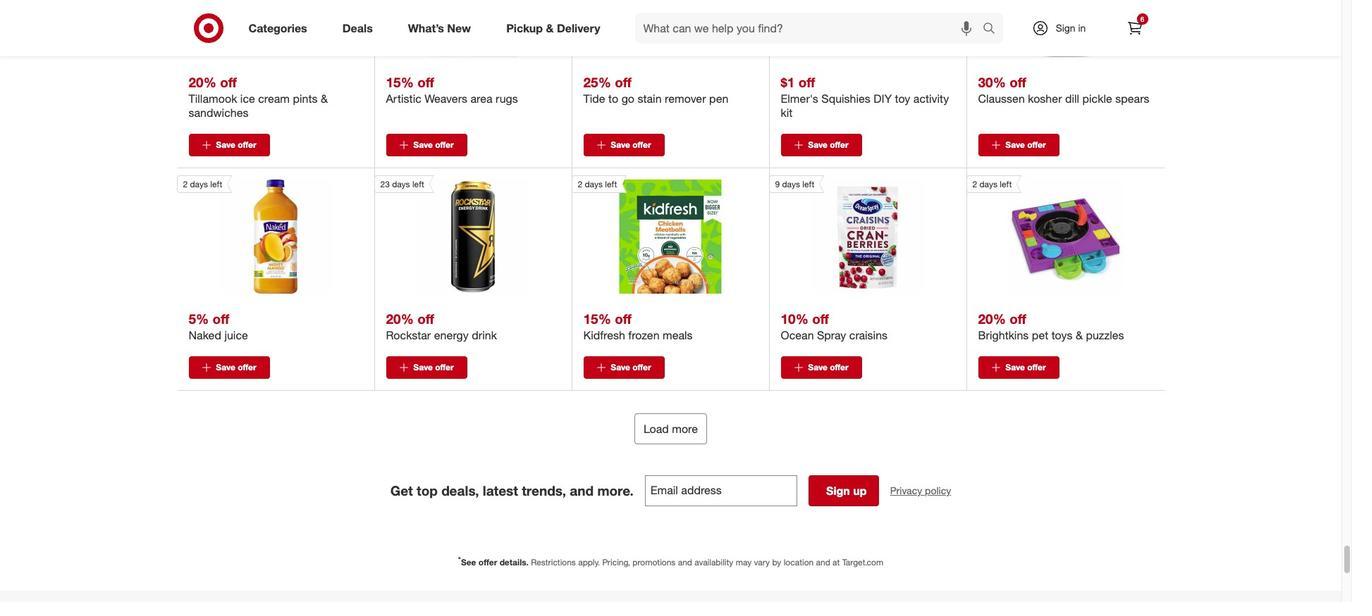 Task type: describe. For each thing, give the bounding box(es) containing it.
save for 15% off kidfresh frozen meals
[[611, 362, 630, 373]]

5%
[[189, 311, 209, 327]]

save offer for 20% off brightkins pet toys & puzzles
[[1006, 362, 1046, 373]]

save offer button for 15% off artistic weavers area rugs
[[386, 134, 467, 156]]

in
[[1078, 22, 1086, 34]]

policy
[[925, 485, 951, 497]]

off for 30% off claussen kosher dill pickle spears
[[1010, 74, 1026, 90]]

details.
[[500, 558, 529, 568]]

offer for 10% off ocean spray craisins
[[830, 362, 849, 373]]

save offer button for 30% off claussen kosher dill pickle spears
[[978, 134, 1059, 156]]

pickle
[[1082, 92, 1112, 106]]

2 days left button for 5% off
[[177, 175, 333, 294]]

save offer for 30% off claussen kosher dill pickle spears
[[1006, 139, 1046, 150]]

toys
[[1052, 328, 1073, 342]]

artistic
[[386, 92, 421, 106]]

0 horizontal spatial and
[[570, 483, 594, 499]]

days for 10% off ocean spray craisins
[[782, 179, 800, 190]]

go
[[622, 92, 634, 106]]

15% for 15% off kidfresh frozen meals
[[583, 311, 611, 327]]

more
[[672, 422, 698, 436]]

more.
[[597, 483, 634, 499]]

target.com
[[842, 558, 883, 568]]

top
[[417, 483, 438, 499]]

10% off ocean spray craisins
[[781, 311, 888, 342]]

pricing,
[[602, 558, 630, 568]]

stain
[[638, 92, 662, 106]]

deals link
[[330, 13, 390, 44]]

sign up button
[[808, 476, 879, 507]]

save for $1 off elmer's squishies diy toy activity kit
[[808, 139, 828, 150]]

squishies
[[821, 92, 871, 106]]

offer for 30% off claussen kosher dill pickle spears
[[1027, 139, 1046, 150]]

2 for 20% off
[[972, 179, 977, 190]]

2 days left for 5%
[[183, 179, 222, 190]]

spray
[[817, 328, 846, 342]]

brightkins
[[978, 328, 1029, 342]]

save offer for 5% off naked juice
[[216, 362, 256, 373]]

save offer for 10% off ocean spray craisins
[[808, 362, 849, 373]]

20% for 20% off rockstar energy drink
[[386, 311, 414, 327]]

naked
[[189, 328, 221, 342]]

activity
[[913, 92, 949, 106]]

20% off rockstar energy drink
[[386, 311, 497, 342]]

off for 15% off artistic weavers area rugs
[[417, 74, 434, 90]]

diy
[[874, 92, 892, 106]]

weavers
[[425, 92, 467, 106]]

days for 5% off naked juice
[[190, 179, 208, 190]]

save offer button for 20% off rockstar energy drink
[[386, 357, 467, 379]]

left for 20% off rockstar energy drink
[[412, 179, 424, 190]]

apply.
[[578, 558, 600, 568]]

23 days left
[[380, 179, 424, 190]]

tillamook
[[189, 92, 237, 106]]

offer for 20% off rockstar energy drink
[[435, 362, 454, 373]]

10%
[[781, 311, 808, 327]]

at
[[833, 558, 840, 568]]

& inside 20% off tillamook ice cream pints & sandwiches
[[321, 92, 328, 106]]

trends,
[[522, 483, 566, 499]]

deals
[[342, 21, 373, 35]]

30% off claussen kosher dill pickle spears
[[978, 74, 1149, 106]]

2 days left for 15%
[[578, 179, 617, 190]]

save for 20% off rockstar energy drink
[[413, 362, 433, 373]]

2 for 5% off
[[183, 179, 188, 190]]

2 days left for 20%
[[972, 179, 1012, 190]]

puzzles
[[1086, 328, 1124, 342]]

dill
[[1065, 92, 1079, 106]]

left for 10% off ocean spray craisins
[[802, 179, 814, 190]]

save offer for 15% off artistic weavers area rugs
[[413, 139, 454, 150]]

days for 20% off brightkins pet toys & puzzles
[[980, 179, 997, 190]]

load
[[644, 422, 669, 436]]

25% off tide to go stain remover pen
[[583, 74, 729, 106]]

save for 10% off ocean spray craisins
[[808, 362, 828, 373]]

search button
[[976, 13, 1010, 47]]

categories link
[[237, 13, 325, 44]]

offer for 20% off brightkins pet toys & puzzles
[[1027, 362, 1046, 373]]

9
[[775, 179, 780, 190]]

save offer for 15% off kidfresh frozen meals
[[611, 362, 651, 373]]

tide
[[583, 92, 605, 106]]

15% off artistic weavers area rugs
[[386, 74, 518, 106]]

latest
[[483, 483, 518, 499]]

& inside '20% off brightkins pet toys & puzzles'
[[1076, 328, 1083, 342]]

kidfresh
[[583, 328, 625, 342]]

offer for 15% off artistic weavers area rugs
[[435, 139, 454, 150]]

ocean
[[781, 328, 814, 342]]

offer for $1 off elmer's squishies diy toy activity kit
[[830, 139, 849, 150]]

kosher
[[1028, 92, 1062, 106]]

elmer's
[[781, 92, 818, 106]]

deals,
[[441, 483, 479, 499]]

may
[[736, 558, 752, 568]]

what's
[[408, 21, 444, 35]]

offer for 15% off kidfresh frozen meals
[[632, 362, 651, 373]]

load more button
[[634, 414, 707, 445]]

remover
[[665, 92, 706, 106]]

save for 20% off brightkins pet toys & puzzles
[[1006, 362, 1025, 373]]

save offer for $1 off elmer's squishies diy toy activity kit
[[808, 139, 849, 150]]

what's new
[[408, 21, 471, 35]]

pickup & delivery link
[[494, 13, 618, 44]]

load more
[[644, 422, 698, 436]]

meals
[[663, 328, 693, 342]]

offer for 25% off tide to go stain remover pen
[[632, 139, 651, 150]]

see
[[461, 558, 476, 568]]

$1
[[781, 74, 795, 90]]

delivery
[[557, 21, 600, 35]]

15% off kidfresh frozen meals
[[583, 311, 693, 342]]

pickup & delivery
[[506, 21, 600, 35]]

9 days left button
[[769, 175, 925, 294]]

*
[[458, 555, 461, 564]]

kit
[[781, 106, 793, 120]]

save offer button for 10% off ocean spray craisins
[[781, 357, 862, 379]]

2 horizontal spatial and
[[816, 558, 830, 568]]

claussen
[[978, 92, 1025, 106]]

2 days left button for 15% off
[[571, 175, 728, 294]]

sign for sign up
[[826, 484, 850, 498]]

save offer button for 20% off brightkins pet toys & puzzles
[[978, 357, 1059, 379]]

juice
[[224, 328, 248, 342]]

6
[[1140, 15, 1144, 23]]

drink
[[472, 328, 497, 342]]

promotions
[[633, 558, 676, 568]]



Task type: locate. For each thing, give the bounding box(es) containing it.
1 2 from the left
[[183, 179, 188, 190]]

left for 20% off brightkins pet toys & puzzles
[[1000, 179, 1012, 190]]

save down spray
[[808, 362, 828, 373]]

1 horizontal spatial 15%
[[583, 311, 611, 327]]

save offer button for 15% off kidfresh frozen meals
[[583, 357, 664, 379]]

save offer button for 25% off tide to go stain remover pen
[[583, 134, 664, 156]]

offer for 20% off tillamook ice cream pints & sandwiches
[[238, 139, 256, 150]]

2 days left
[[183, 179, 222, 190], [578, 179, 617, 190], [972, 179, 1012, 190]]

save offer down sandwiches
[[216, 139, 256, 150]]

pet
[[1032, 328, 1048, 342]]

save offer button down go
[[583, 134, 664, 156]]

save for 15% off artistic weavers area rugs
[[413, 139, 433, 150]]

0 horizontal spatial 2 days left
[[183, 179, 222, 190]]

save for 25% off tide to go stain remover pen
[[611, 139, 630, 150]]

and left the availability
[[678, 558, 692, 568]]

0 horizontal spatial 15%
[[386, 74, 414, 90]]

off inside 15% off kidfresh frozen meals
[[615, 311, 632, 327]]

save offer down pet
[[1006, 362, 1046, 373]]

0 horizontal spatial &
[[321, 92, 328, 106]]

25%
[[583, 74, 611, 90]]

offer down frozen at the left bottom of the page
[[632, 362, 651, 373]]

left inside 23 days left button
[[412, 179, 424, 190]]

off inside "10% off ocean spray craisins"
[[812, 311, 829, 327]]

5% off naked juice
[[189, 311, 248, 342]]

save down claussen
[[1006, 139, 1025, 150]]

save offer button for $1 off elmer's squishies diy toy activity kit
[[781, 134, 862, 156]]

offer right see
[[479, 558, 497, 568]]

off for $1 off elmer's squishies diy toy activity kit
[[798, 74, 815, 90]]

save offer down energy
[[413, 362, 454, 373]]

save for 30% off claussen kosher dill pickle spears
[[1006, 139, 1025, 150]]

0 horizontal spatial 2 days left button
[[177, 175, 333, 294]]

new
[[447, 21, 471, 35]]

sign left in
[[1056, 22, 1075, 34]]

15%
[[386, 74, 414, 90], [583, 311, 611, 327]]

20% off tillamook ice cream pints & sandwiches
[[189, 74, 328, 120]]

1 vertical spatial sign
[[826, 484, 850, 498]]

4 left from the left
[[802, 179, 814, 190]]

offer down kosher
[[1027, 139, 1046, 150]]

save offer button up "23 days left"
[[386, 134, 467, 156]]

save down the juice
[[216, 362, 235, 373]]

20% inside "20% off rockstar energy drink"
[[386, 311, 414, 327]]

3 2 days left button from the left
[[966, 175, 1123, 294]]

offer down energy
[[435, 362, 454, 373]]

2 days left button for 20% off
[[966, 175, 1123, 294]]

offer down spray
[[830, 362, 849, 373]]

5 days from the left
[[980, 179, 997, 190]]

off inside '20% off brightkins pet toys & puzzles'
[[1010, 311, 1026, 327]]

save offer button down spray
[[781, 357, 862, 379]]

area
[[471, 92, 493, 106]]

1 horizontal spatial and
[[678, 558, 692, 568]]

offer down the juice
[[238, 362, 256, 373]]

craisins
[[849, 328, 888, 342]]

20% off brightkins pet toys & puzzles
[[978, 311, 1124, 342]]

2
[[183, 179, 188, 190], [578, 179, 582, 190], [972, 179, 977, 190]]

get
[[390, 483, 413, 499]]

2 horizontal spatial 2 days left button
[[966, 175, 1123, 294]]

sign for sign in
[[1056, 22, 1075, 34]]

off up elmer's
[[798, 74, 815, 90]]

vary
[[754, 558, 770, 568]]

pickup
[[506, 21, 543, 35]]

5 left from the left
[[1000, 179, 1012, 190]]

9 days left
[[775, 179, 814, 190]]

1 vertical spatial 15%
[[583, 311, 611, 327]]

15% inside 15% off artistic weavers area rugs
[[386, 74, 414, 90]]

20% up brightkins
[[978, 311, 1006, 327]]

save for 20% off tillamook ice cream pints & sandwiches
[[216, 139, 235, 150]]

save up "23 days left"
[[413, 139, 433, 150]]

3 days from the left
[[585, 179, 603, 190]]

save offer down the juice
[[216, 362, 256, 373]]

save up 9 days left
[[808, 139, 828, 150]]

availability
[[695, 558, 733, 568]]

20% up tillamook
[[189, 74, 216, 90]]

by
[[772, 558, 781, 568]]

sign up
[[826, 484, 867, 498]]

offer down stain
[[632, 139, 651, 150]]

1 vertical spatial &
[[321, 92, 328, 106]]

15% inside 15% off kidfresh frozen meals
[[583, 311, 611, 327]]

save down brightkins
[[1006, 362, 1025, 373]]

privacy policy
[[890, 485, 951, 497]]

save offer down go
[[611, 139, 651, 150]]

days for 15% off kidfresh frozen meals
[[585, 179, 603, 190]]

* see offer details. restrictions apply. pricing, promotions and availability may vary by location and at target.com
[[458, 555, 883, 568]]

0 vertical spatial &
[[546, 21, 554, 35]]

get top deals, latest trends, and more.
[[390, 483, 634, 499]]

1 horizontal spatial sign
[[1056, 22, 1075, 34]]

off for 5% off naked juice
[[213, 311, 229, 327]]

off up spray
[[812, 311, 829, 327]]

offer down sandwiches
[[238, 139, 256, 150]]

save down sandwiches
[[216, 139, 235, 150]]

0 vertical spatial 15%
[[386, 74, 414, 90]]

what's new link
[[396, 13, 489, 44]]

to
[[608, 92, 618, 106]]

& right "pickup"
[[546, 21, 554, 35]]

rockstar
[[386, 328, 431, 342]]

privacy
[[890, 485, 922, 497]]

2 horizontal spatial &
[[1076, 328, 1083, 342]]

0 horizontal spatial 20%
[[189, 74, 216, 90]]

off for 10% off ocean spray craisins
[[812, 311, 829, 327]]

3 2 days left from the left
[[972, 179, 1012, 190]]

20%
[[189, 74, 216, 90], [386, 311, 414, 327], [978, 311, 1006, 327]]

20% inside '20% off brightkins pet toys & puzzles'
[[978, 311, 1006, 327]]

off up kidfresh
[[615, 311, 632, 327]]

save offer button for 20% off tillamook ice cream pints & sandwiches
[[189, 134, 270, 156]]

2 2 from the left
[[578, 179, 582, 190]]

1 horizontal spatial &
[[546, 21, 554, 35]]

days
[[190, 179, 208, 190], [392, 179, 410, 190], [585, 179, 603, 190], [782, 179, 800, 190], [980, 179, 997, 190]]

1 horizontal spatial 20%
[[386, 311, 414, 327]]

off inside 15% off artistic weavers area rugs
[[417, 74, 434, 90]]

save offer for 20% off tillamook ice cream pints & sandwiches
[[216, 139, 256, 150]]

off for 20% off tillamook ice cream pints & sandwiches
[[220, 74, 237, 90]]

2 left from the left
[[412, 179, 424, 190]]

save offer for 20% off rockstar energy drink
[[413, 362, 454, 373]]

left for 15% off kidfresh frozen meals
[[605, 179, 617, 190]]

save offer down weavers
[[413, 139, 454, 150]]

off up claussen
[[1010, 74, 1026, 90]]

2 vertical spatial &
[[1076, 328, 1083, 342]]

off up brightkins
[[1010, 311, 1026, 327]]

sign left the up
[[826, 484, 850, 498]]

off inside '$1 off elmer's squishies diy toy activity kit'
[[798, 74, 815, 90]]

off inside 30% off claussen kosher dill pickle spears
[[1010, 74, 1026, 90]]

save down to
[[611, 139, 630, 150]]

2 horizontal spatial 2
[[972, 179, 977, 190]]

save offer down spray
[[808, 362, 849, 373]]

sign inside button
[[826, 484, 850, 498]]

0 horizontal spatial sign
[[826, 484, 850, 498]]

days for 20% off rockstar energy drink
[[392, 179, 410, 190]]

save offer down squishies
[[808, 139, 849, 150]]

23
[[380, 179, 390, 190]]

save offer for 25% off tide to go stain remover pen
[[611, 139, 651, 150]]

2 horizontal spatial 20%
[[978, 311, 1006, 327]]

off for 25% off tide to go stain remover pen
[[615, 74, 632, 90]]

30%
[[978, 74, 1006, 90]]

rugs
[[496, 92, 518, 106]]

off up go
[[615, 74, 632, 90]]

off up weavers
[[417, 74, 434, 90]]

None text field
[[645, 476, 797, 507]]

ice
[[240, 92, 255, 106]]

location
[[784, 558, 814, 568]]

$1 off elmer's squishies diy toy activity kit
[[781, 74, 949, 120]]

off for 15% off kidfresh frozen meals
[[615, 311, 632, 327]]

left
[[210, 179, 222, 190], [412, 179, 424, 190], [605, 179, 617, 190], [802, 179, 814, 190], [1000, 179, 1012, 190]]

1 days from the left
[[190, 179, 208, 190]]

off inside 5% off naked juice
[[213, 311, 229, 327]]

off up the rockstar
[[417, 311, 434, 327]]

toy
[[895, 92, 910, 106]]

1 2 days left from the left
[[183, 179, 222, 190]]

save
[[216, 139, 235, 150], [413, 139, 433, 150], [611, 139, 630, 150], [808, 139, 828, 150], [1006, 139, 1025, 150], [216, 362, 235, 373], [413, 362, 433, 373], [611, 362, 630, 373], [808, 362, 828, 373], [1006, 362, 1025, 373]]

20% up the rockstar
[[386, 311, 414, 327]]

save offer button down claussen
[[978, 134, 1059, 156]]

offer inside the * see offer details. restrictions apply. pricing, promotions and availability may vary by location and at target.com
[[479, 558, 497, 568]]

20% inside 20% off tillamook ice cream pints & sandwiches
[[189, 74, 216, 90]]

sign in link
[[1020, 13, 1108, 44]]

20% for 20% off brightkins pet toys & puzzles
[[978, 311, 1006, 327]]

and
[[570, 483, 594, 499], [678, 558, 692, 568], [816, 558, 830, 568]]

offer down squishies
[[830, 139, 849, 150]]

off inside 20% off tillamook ice cream pints & sandwiches
[[220, 74, 237, 90]]

&
[[546, 21, 554, 35], [321, 92, 328, 106], [1076, 328, 1083, 342]]

off up tillamook
[[220, 74, 237, 90]]

3 2 from the left
[[972, 179, 977, 190]]

2 for 15% off
[[578, 179, 582, 190]]

1 horizontal spatial 2 days left button
[[571, 175, 728, 294]]

pen
[[709, 92, 729, 106]]

off
[[220, 74, 237, 90], [417, 74, 434, 90], [615, 74, 632, 90], [798, 74, 815, 90], [1010, 74, 1026, 90], [213, 311, 229, 327], [417, 311, 434, 327], [615, 311, 632, 327], [812, 311, 829, 327], [1010, 311, 1026, 327]]

offer down weavers
[[435, 139, 454, 150]]

1 horizontal spatial 2 days left
[[578, 179, 617, 190]]

offer down pet
[[1027, 362, 1046, 373]]

0 horizontal spatial 2
[[183, 179, 188, 190]]

off inside 25% off tide to go stain remover pen
[[615, 74, 632, 90]]

save offer button up 9 days left
[[781, 134, 862, 156]]

save down the rockstar
[[413, 362, 433, 373]]

energy
[[434, 328, 469, 342]]

frozen
[[628, 328, 660, 342]]

15% for 15% off artistic weavers area rugs
[[386, 74, 414, 90]]

6 link
[[1119, 13, 1150, 44]]

categories
[[248, 21, 307, 35]]

What can we help you find? suggestions appear below search field
[[635, 13, 986, 44]]

1 2 days left button from the left
[[177, 175, 333, 294]]

off for 20% off brightkins pet toys & puzzles
[[1010, 311, 1026, 327]]

cream
[[258, 92, 290, 106]]

save offer button down brightkins
[[978, 357, 1059, 379]]

sign in
[[1056, 22, 1086, 34]]

off right 5%
[[213, 311, 229, 327]]

save offer button down the juice
[[189, 357, 270, 379]]

15% up kidfresh
[[583, 311, 611, 327]]

2 2 days left from the left
[[578, 179, 617, 190]]

off inside "20% off rockstar energy drink"
[[417, 311, 434, 327]]

sandwiches
[[189, 106, 248, 120]]

15% up artistic
[[386, 74, 414, 90]]

4 days from the left
[[782, 179, 800, 190]]

save offer button down sandwiches
[[189, 134, 270, 156]]

privacy policy link
[[890, 484, 951, 498]]

and left at
[[816, 558, 830, 568]]

20% for 20% off tillamook ice cream pints & sandwiches
[[189, 74, 216, 90]]

left for 5% off naked juice
[[210, 179, 222, 190]]

0 vertical spatial sign
[[1056, 22, 1075, 34]]

off for 20% off rockstar energy drink
[[417, 311, 434, 327]]

3 left from the left
[[605, 179, 617, 190]]

offer for 5% off naked juice
[[238, 362, 256, 373]]

2 days from the left
[[392, 179, 410, 190]]

left inside 9 days left button
[[802, 179, 814, 190]]

save for 5% off naked juice
[[216, 362, 235, 373]]

23 days left button
[[374, 175, 530, 294]]

save offer button down the rockstar
[[386, 357, 467, 379]]

save offer button for 5% off naked juice
[[189, 357, 270, 379]]

2 horizontal spatial 2 days left
[[972, 179, 1012, 190]]

& right toys
[[1076, 328, 1083, 342]]

and left more.
[[570, 483, 594, 499]]

1 left from the left
[[210, 179, 222, 190]]

1 horizontal spatial 2
[[578, 179, 582, 190]]

save down kidfresh
[[611, 362, 630, 373]]

save offer down frozen at the left bottom of the page
[[611, 362, 651, 373]]

2 2 days left button from the left
[[571, 175, 728, 294]]

pints
[[293, 92, 318, 106]]

& right pints
[[321, 92, 328, 106]]

save offer button down kidfresh
[[583, 357, 664, 379]]

save offer down kosher
[[1006, 139, 1046, 150]]

up
[[853, 484, 867, 498]]



Task type: vqa. For each thing, say whether or not it's contained in the screenshot.


